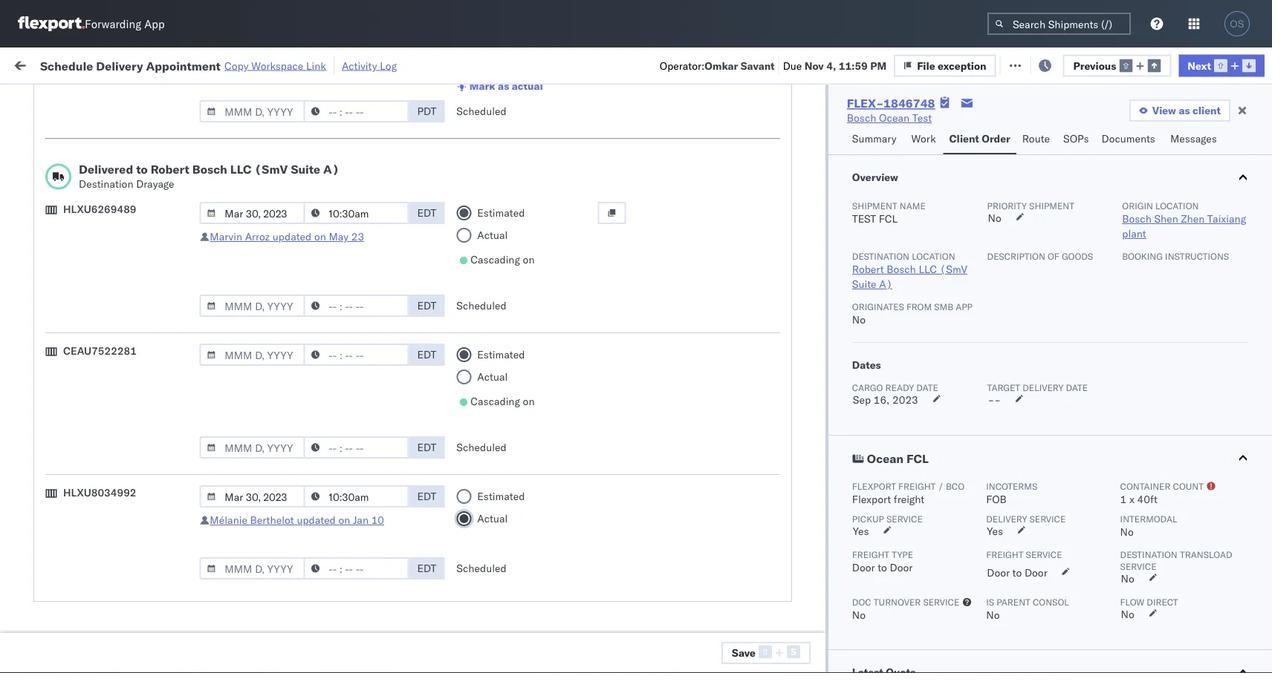 Task type: describe. For each thing, give the bounding box(es) containing it.
intermodal
[[1120, 514, 1177, 525]]

customs for flex-1660288
[[71, 141, 112, 154]]

log
[[380, 59, 397, 72]]

2 karl from the top
[[775, 541, 794, 554]]

taixiang
[[1207, 213, 1246, 226]]

from for the schedule pickup from los angeles, ca link corresponding to test123456
[[116, 206, 137, 219]]

sops
[[1063, 132, 1089, 145]]

test
[[852, 213, 876, 226]]

type
[[892, 549, 913, 561]]

filtered
[[15, 91, 51, 104]]

pdt, for 4th the schedule pickup from los angeles, ca link from the bottom
[[290, 280, 313, 293]]

delivered
[[79, 162, 133, 177]]

40ft
[[1137, 493, 1158, 506]]

10 resize handle column header from the left
[[1245, 115, 1263, 674]]

8:30 for schedule delivery appointment
[[239, 509, 262, 522]]

appointment down hlxu6269489 on the left of the page
[[122, 246, 183, 259]]

from for confirm pickup from los angeles, ca "link"
[[110, 402, 131, 415]]

3 lagerfeld from the top
[[797, 607, 841, 620]]

service inside destination transload service
[[1120, 561, 1157, 572]]

flex-1660288
[[820, 149, 897, 162]]

service down flexport freight / bco flexport freight
[[886, 514, 923, 525]]

los for confirm pickup from los angeles, ca "link"
[[134, 402, 151, 415]]

flexport freight / bco flexport freight
[[852, 481, 964, 506]]

ca for the schedule pickup from los angeles, ca link for maeu9736123
[[34, 483, 48, 496]]

container for container numbers
[[915, 116, 955, 127]]

7 resize handle column header from the left
[[890, 115, 908, 674]]

origin location bosch shen zhen taixiang plant
[[1122, 200, 1246, 240]]

import work button
[[119, 48, 193, 81]]

6 resize handle column header from the left
[[771, 115, 789, 674]]

schedule inside schedule pickup from rotterdam, netherlands
[[34, 533, 78, 546]]

pm for 4th the schedule pickup from los angeles, ca link from the bottom
[[271, 280, 287, 293]]

upload for flex-1846748
[[34, 304, 68, 317]]

11:59 pm pst, jan 12, 2023
[[239, 476, 379, 489]]

incoterms
[[986, 481, 1038, 492]]

copy
[[224, 59, 249, 72]]

upload customs clearance documents link for flex-1846748
[[34, 304, 211, 333]]

flex id button
[[789, 118, 893, 133]]

4 integration from the top
[[648, 639, 699, 652]]

nyku9743990
[[915, 639, 988, 652]]

23, for schedule pickup from rotterdam, netherlands
[[328, 541, 344, 554]]

759
[[273, 58, 292, 71]]

5 resize handle column header from the left
[[623, 115, 640, 674]]

shen
[[1154, 213, 1178, 226]]

documents inside button
[[1102, 132, 1155, 145]]

destination for robert
[[852, 251, 909, 262]]

lhuu7894563, uetu5238478 for 6:00 am pst, dec 24, 2022
[[915, 443, 1067, 456]]

bosch ocean test link
[[847, 111, 932, 126]]

door down type
[[890, 562, 913, 575]]

hlxu6269489, for the schedule pickup from los angeles, ca link corresponding to test123456
[[994, 214, 1070, 227]]

flex-2130384
[[820, 639, 897, 652]]

bosch inside delivered to robert bosch llc (smv suite a) destination drayage
[[192, 162, 227, 177]]

no inside is parent consol no
[[986, 609, 1000, 622]]

2022 up 12,
[[350, 443, 376, 456]]

save
[[732, 647, 756, 660]]

8 resize handle column header from the left
[[987, 115, 1005, 674]]

2 abcdefg78456546 from the top
[[1012, 378, 1112, 391]]

1 resize handle column header from the left
[[213, 115, 230, 674]]

1 -- : -- -- text field from the top
[[303, 100, 409, 123]]

service
[[1026, 549, 1062, 561]]

1 schedule pickup from los angeles, ca from the top
[[34, 173, 200, 201]]

destination for service
[[1120, 549, 1178, 561]]

flow
[[1120, 597, 1144, 608]]

3 upload customs clearance documents link from the top
[[34, 598, 211, 627]]

container numbers button
[[908, 112, 990, 139]]

overview
[[852, 171, 898, 184]]

am
[[264, 443, 282, 456]]

2 estimated from the top
[[477, 348, 525, 361]]

no down priority
[[988, 212, 1001, 225]]

ocean fcl inside button
[[867, 452, 929, 467]]

priority
[[987, 200, 1027, 211]]

schedule delivery appointment for flex-1846748
[[34, 246, 183, 259]]

pickup for the schedule pickup from los angeles, ca link corresponding to test123456
[[81, 206, 113, 219]]

deadline button
[[232, 118, 380, 133]]

mélanie berthelot updated on jan 10 button
[[210, 514, 384, 527]]

mmm d, yyyy text field for fourth -- : -- -- text box from the bottom
[[199, 344, 305, 366]]

actual for marvin arroz updated on may 23
[[477, 229, 508, 242]]

appointment up ready for work, blocked, in progress
[[146, 58, 221, 73]]

2 account from the top
[[724, 541, 763, 554]]

consol
[[1033, 597, 1069, 608]]

due nov 4, 11:59 pm
[[783, 59, 887, 72]]

upload for flex-1660288
[[34, 141, 68, 154]]

destination location robert bosch llc (smv suite a)
[[852, 251, 967, 291]]

for
[[141, 92, 154, 103]]

3 2130387 from the top
[[852, 607, 897, 620]]

appointment up confirm pickup from los angeles, ca "link"
[[122, 377, 183, 390]]

mmm d, yyyy text field for 2nd -- : -- -- text field from the bottom of the page
[[199, 202, 305, 224]]

no down flow
[[1121, 609, 1134, 622]]

ready for work, blocked, in progress
[[113, 92, 269, 103]]

delivery up ready
[[96, 58, 143, 73]]

24, for 2022
[[331, 443, 347, 456]]

pm for the schedule pickup from los angeles, ca link corresponding to test123456
[[271, 214, 287, 227]]

11:59 for abcdefg78456546
[[239, 345, 268, 358]]

schedule pickup from los angeles, ca button for maeu9736123
[[34, 467, 211, 498]]

sep
[[853, 394, 871, 407]]

0 horizontal spatial exception
[[938, 59, 986, 72]]

door up is
[[987, 567, 1010, 580]]

3 schedule delivery appointment link from the top
[[34, 507, 183, 522]]

1 horizontal spatial file exception
[[1019, 58, 1088, 71]]

snoozed : no
[[307, 92, 360, 103]]

11:59 pm pst, dec 13, 2022
[[239, 345, 381, 358]]

import work
[[125, 58, 187, 71]]

los for the schedule pickup from los angeles, ca link corresponding to test123456
[[140, 206, 157, 219]]

2022 up 23
[[350, 214, 376, 227]]

3 flex-1889466 from the top
[[820, 411, 897, 424]]

ocean inside button
[[867, 452, 904, 467]]

3 schedule pickup from los angeles, ca button from the top
[[34, 271, 211, 302]]

1 x 40ft
[[1120, 493, 1158, 506]]

from for 4th the schedule pickup from los angeles, ca link from the bottom
[[116, 272, 137, 285]]

snoozed
[[307, 92, 342, 103]]

2 test123456 from the top
[[1012, 247, 1075, 260]]

updated for arroz
[[273, 230, 312, 243]]

work
[[43, 54, 81, 74]]

16,
[[874, 394, 890, 407]]

bosch inside origin location bosch shen zhen taixiang plant
[[1122, 213, 1152, 226]]

fob
[[986, 493, 1007, 506]]

schedule delivery appointment link for flex-1846748
[[34, 246, 183, 260]]

flexport for flexport demo consignee
[[551, 476, 590, 489]]

8:30 pm pst, jan 23, 2023 for schedule pickup from rotterdam, netherlands
[[239, 541, 372, 554]]

sep 16, 2023
[[853, 394, 918, 407]]

as for mark
[[498, 80, 509, 93]]

no right :
[[348, 92, 360, 103]]

no down doc
[[852, 609, 866, 622]]

mmm d, yyyy text field for edt
[[199, 295, 305, 317]]

confirm delivery link
[[34, 442, 113, 457]]

due
[[783, 59, 802, 72]]

11:59 pm pst, jan 24, 2023
[[239, 574, 379, 587]]

2 ceau7522281, from the top
[[915, 247, 992, 260]]

3 customs from the top
[[71, 599, 112, 612]]

may
[[329, 230, 349, 243]]

3 resize handle column header from the left
[[429, 115, 447, 674]]

pst, for maeu9736123 "schedule pickup from los angeles, ca" button
[[290, 476, 312, 489]]

4 karl from the top
[[775, 639, 794, 652]]

3 clearance from the top
[[115, 599, 163, 612]]

delivery down fob
[[986, 514, 1027, 525]]

0 vertical spatial freight
[[898, 481, 936, 492]]

schedule pickup from los angeles, ca button for --
[[34, 565, 211, 596]]

schedule delivery appointment button for flex-1889466
[[34, 376, 183, 393]]

pickup for confirm pickup from los angeles, ca "link"
[[75, 402, 107, 415]]

flex-1846748 up summary
[[847, 96, 935, 111]]

os
[[1230, 18, 1244, 29]]

delivery down hlxu6269489 on the left of the page
[[81, 246, 119, 259]]

schedule pickup from los angeles, ca link for test123456
[[34, 205, 211, 235]]

6:00 am pst, dec 24, 2022
[[239, 443, 376, 456]]

client order
[[949, 132, 1010, 145]]

pickup for "schedule pickup from rotterdam, netherlands" link
[[81, 533, 113, 546]]

robert for destination
[[852, 263, 884, 276]]

intermodal no
[[1120, 514, 1177, 539]]

maeu9736123
[[1012, 476, 1087, 489]]

pickup for --'s the schedule pickup from los angeles, ca link
[[81, 566, 113, 579]]

2 hlxu6269489, from the top
[[994, 247, 1070, 260]]

goods
[[1062, 251, 1093, 262]]

3 upload from the top
[[34, 599, 68, 612]]

1 -- : -- -- text field from the top
[[303, 202, 409, 224]]

schedule pickup from los angeles, ca for maeu9736123
[[34, 468, 200, 496]]

os button
[[1220, 7, 1254, 41]]

from for sixth the schedule pickup from los angeles, ca link from the bottom of the page
[[116, 173, 137, 186]]

no up flow
[[1121, 573, 1134, 586]]

instructions
[[1165, 251, 1229, 262]]

cargo
[[852, 382, 883, 393]]

door up doc
[[852, 562, 875, 575]]

3 1889466 from the top
[[852, 411, 897, 424]]

0 vertical spatial 4,
[[826, 59, 836, 72]]

as for view
[[1179, 104, 1190, 117]]

numbers for container numbers
[[915, 127, 952, 139]]

1846748 down test
[[852, 247, 897, 260]]

priority shipment
[[987, 200, 1074, 211]]

1 test123456 from the top
[[1012, 214, 1075, 227]]

2 integration from the top
[[648, 541, 699, 554]]

gvcu5265864 for schedule delivery appointment
[[915, 508, 989, 521]]

flex-1893174
[[820, 476, 897, 489]]

forwarding app link
[[18, 16, 165, 31]]

uetu5238478 for 11:59 pm pst, dec 13, 2022
[[995, 345, 1067, 358]]

doc
[[852, 597, 871, 608]]

3 integration test account - karl lagerfeld from the top
[[648, 607, 841, 620]]

flex-2130387 for schedule delivery appointment
[[820, 509, 897, 522]]

2 actual from the top
[[477, 371, 508, 384]]

1 horizontal spatial exception
[[1040, 58, 1088, 71]]

2 lhuu7894563, uetu5238478 from the top
[[915, 377, 1067, 390]]

pickup for sixth the schedule pickup from los angeles, ca link from the bottom of the page
[[81, 173, 113, 186]]

2130387 for schedule delivery appointment
[[852, 509, 897, 522]]

schedule delivery appointment button for flex-1846748
[[34, 246, 183, 262]]

11:59 for --
[[239, 574, 268, 587]]

mélanie berthelot updated on jan 10
[[210, 514, 384, 527]]

8,
[[337, 312, 346, 325]]

snooze
[[403, 121, 432, 133]]

suite for destination location
[[852, 278, 876, 291]]

11:59 up flex-1846748 link
[[839, 59, 868, 72]]

1 1889466 from the top
[[852, 345, 897, 358]]

nov right due
[[805, 59, 824, 72]]

3 schedule delivery appointment from the top
[[34, 508, 183, 521]]

cascading on for hlxu6269489
[[470, 253, 535, 266]]

0 horizontal spatial omkar
[[705, 59, 738, 72]]

(smv for delivered to robert bosch llc (smv suite a)
[[254, 162, 288, 177]]

fcl inside button
[[907, 452, 929, 467]]

2 integration test account - karl lagerfeld from the top
[[648, 541, 841, 554]]

2 lhuu7894563, from the top
[[915, 377, 992, 390]]

no inside originates from smb app no
[[852, 314, 866, 327]]

Search Shipments (/) text field
[[987, 13, 1131, 35]]

zhen
[[1181, 213, 1205, 226]]

2 ceau7522281, hlxu6269489, hlxu8034992 from the top
[[915, 247, 1146, 260]]

2022 right 13,
[[356, 345, 381, 358]]

upload customs clearance documents button for flex-1846748
[[34, 304, 211, 335]]

0 horizontal spatial savant
[[741, 59, 775, 72]]

1 vertical spatial --
[[1012, 574, 1025, 587]]

nov up may
[[316, 214, 335, 227]]

doc turnover service
[[852, 597, 959, 608]]

9 resize handle column header from the left
[[1172, 115, 1190, 674]]

pm for flex-1846748 upload customs clearance documents link
[[271, 312, 287, 325]]

flow direct
[[1120, 597, 1178, 608]]

3 account from the top
[[724, 607, 763, 620]]

0 horizontal spatial file exception
[[917, 59, 986, 72]]

nov up 11:00 pm pst, nov 8, 2022
[[316, 280, 335, 293]]

0 vertical spatial --
[[988, 394, 1001, 407]]

schedule delivery appointment copy workspace link
[[40, 58, 326, 73]]

23
[[351, 230, 364, 243]]

1 vertical spatial bosch ocean test
[[551, 214, 636, 227]]

track
[[378, 58, 402, 71]]

5 -- : -- -- text field from the top
[[303, 558, 409, 580]]

updated for berthelot
[[297, 514, 336, 527]]

los for sixth the schedule pickup from los angeles, ca link from the bottom of the page
[[140, 173, 157, 186]]

2 uetu5238478 from the top
[[995, 377, 1067, 390]]

count
[[1173, 481, 1204, 492]]

1 horizontal spatial omkar
[[1198, 247, 1229, 260]]

upload customs clearance documents for flex-1846748
[[34, 304, 163, 332]]

schedule pickup from los angeles, ca for test123456
[[34, 206, 200, 234]]

mark
[[469, 80, 495, 93]]

3 integration from the top
[[648, 607, 699, 620]]

omkar savant
[[1198, 247, 1264, 260]]

1 schedule pickup from los angeles, ca button from the top
[[34, 173, 211, 204]]

delivery down ceau7522281
[[81, 377, 119, 390]]

destination inside delivered to robert bosch llc (smv suite a) destination drayage
[[79, 178, 133, 191]]

hlxu8034992 for the schedule pickup from los angeles, ca link corresponding to test123456
[[1073, 214, 1146, 227]]

confirm pickup from los angeles, ca link
[[34, 402, 211, 431]]

parent
[[997, 597, 1030, 608]]

3 schedule delivery appointment button from the top
[[34, 507, 183, 523]]

direct
[[1147, 597, 1178, 608]]

deadline
[[239, 121, 275, 133]]

jan for the schedule pickup from los angeles, ca link for maeu9736123
[[315, 476, 331, 489]]

ceau7522281, for flex-1846748 upload customs clearance documents link
[[915, 312, 992, 325]]

summary
[[852, 132, 896, 145]]

flexport down 1893174
[[852, 493, 891, 506]]

0 vertical spatial bosch ocean test
[[847, 111, 932, 124]]

to inside freight type door to door
[[878, 562, 887, 575]]

maeu9408431 for schedule delivery appointment
[[1012, 509, 1087, 522]]

flex id
[[797, 121, 825, 133]]

mmm d, yyyy text field for 4th -- : -- -- text box from the top of the page
[[199, 486, 305, 508]]

service down abcd1234560
[[923, 597, 959, 608]]

4 flex-1889466 from the top
[[820, 443, 897, 456]]

booking
[[1122, 251, 1163, 262]]

actual for mélanie berthelot updated on jan 10
[[477, 513, 508, 526]]

work inside button
[[161, 58, 187, 71]]

delivery inside button
[[75, 442, 113, 455]]

flex-1662119
[[820, 574, 897, 587]]

1 scheduled from the top
[[456, 105, 507, 118]]

appointment up rotterdam,
[[122, 508, 183, 521]]

marvin
[[210, 230, 242, 243]]

mmm d, yyyy text field for first -- : -- -- text box from the bottom
[[199, 558, 305, 580]]

cargo ready date
[[852, 382, 938, 393]]

ca for the schedule pickup from los angeles, ca link corresponding to test123456
[[34, 221, 48, 234]]

originates
[[852, 301, 904, 312]]

1 integration test account - karl lagerfeld from the top
[[648, 509, 841, 522]]

abcdefg78456546 for 11:59 pm pst, dec 13, 2022
[[1012, 345, 1112, 358]]

2022 down 23
[[350, 280, 376, 293]]

operator:
[[660, 59, 705, 72]]

gvcu5265864 for schedule pickup from rotterdam, netherlands
[[915, 541, 989, 554]]

1 horizontal spatial savant
[[1232, 247, 1264, 260]]

205
[[341, 58, 361, 71]]

ceau7522281, for 4th the schedule pickup from los angeles, ca link from the bottom
[[915, 279, 992, 292]]

hlxu6269489, for flex-1846748 upload customs clearance documents link
[[994, 312, 1070, 325]]



Task type: locate. For each thing, give the bounding box(es) containing it.
flex-1846748 up dates
[[820, 312, 897, 325]]

a) for delivered to robert bosch llc (smv suite a)
[[323, 162, 339, 177]]

jan
[[315, 476, 331, 489], [308, 509, 325, 522], [353, 514, 369, 527], [308, 541, 325, 554], [315, 574, 331, 587]]

1 schedule pickup from los angeles, ca link from the top
[[34, 173, 211, 202]]

numbers inside container numbers
[[915, 127, 952, 139]]

numbers up ymluw236679313
[[1066, 121, 1103, 133]]

0 vertical spatial schedule delivery appointment
[[34, 246, 183, 259]]

2 vertical spatial gvcu5265864
[[915, 606, 989, 619]]

1 horizontal spatial container
[[1120, 481, 1171, 492]]

to inside delivered to robert bosch llc (smv suite a) destination drayage
[[136, 162, 148, 177]]

customs for flex-1846748
[[71, 304, 112, 317]]

target
[[987, 382, 1020, 393]]

schedule pickup from los angeles, ca link up hlxu6269489 on the left of the page
[[34, 173, 211, 202]]

container
[[915, 116, 955, 127], [1120, 481, 1171, 492]]

workspace
[[251, 59, 303, 72]]

customs
[[71, 141, 112, 154], [71, 304, 112, 317], [71, 599, 112, 612]]

resize handle column header
[[213, 115, 230, 674], [377, 115, 395, 674], [429, 115, 447, 674], [526, 115, 544, 674], [623, 115, 640, 674], [771, 115, 789, 674], [890, 115, 908, 674], [987, 115, 1005, 674], [1172, 115, 1190, 674], [1245, 115, 1263, 674]]

flex-2130387 for schedule pickup from rotterdam, netherlands
[[820, 541, 897, 554]]

ocean fcl
[[455, 214, 507, 227], [455, 247, 507, 260], [455, 312, 507, 325], [455, 345, 507, 358], [455, 378, 507, 391], [455, 411, 507, 424], [455, 443, 507, 456], [867, 452, 929, 467], [455, 476, 507, 489], [455, 509, 507, 522], [455, 574, 507, 587], [455, 607, 507, 620]]

1 abcdefg78456546 from the top
[[1012, 345, 1112, 358]]

1 horizontal spatial to
[[878, 562, 887, 575]]

mmm d, yyyy text field for third -- : -- -- text box from the top of the page
[[199, 437, 305, 459]]

1 vertical spatial omkar
[[1198, 247, 1229, 260]]

3 flex-2130387 from the top
[[820, 607, 897, 620]]

1 vertical spatial confirm
[[34, 442, 72, 455]]

1 horizontal spatial robert
[[852, 263, 884, 276]]

mode button
[[447, 118, 529, 133]]

consignee
[[623, 476, 673, 489], [717, 476, 766, 489]]

caiu7969337
[[915, 149, 985, 162]]

llc inside delivered to robert bosch llc (smv suite a) destination drayage
[[230, 162, 252, 177]]

location up the shen on the right
[[1155, 200, 1199, 211]]

mmm d, yyyy text field for pdt
[[199, 100, 305, 123]]

dates
[[852, 359, 881, 372]]

pickup inside schedule pickup from rotterdam, netherlands
[[81, 533, 113, 546]]

-- : -- -- text field
[[303, 100, 409, 123], [303, 344, 409, 366], [303, 437, 409, 459], [303, 486, 409, 508], [303, 558, 409, 580]]

0 horizontal spatial to
[[136, 162, 148, 177]]

0 horizontal spatial app
[[144, 17, 165, 31]]

no down originates
[[852, 314, 866, 327]]

1 consignee from the left
[[623, 476, 673, 489]]

freight for freight service
[[986, 549, 1024, 561]]

2 cascading on from the top
[[470, 395, 535, 408]]

filtered by:
[[15, 91, 68, 104]]

1 vertical spatial uetu5238478
[[995, 377, 1067, 390]]

as inside button
[[1179, 104, 1190, 117]]

freight
[[898, 481, 936, 492], [894, 493, 925, 506]]

at
[[295, 58, 304, 71]]

4, for 4th the schedule pickup from los angeles, ca link from the bottom
[[338, 280, 347, 293]]

los
[[140, 173, 157, 186], [140, 206, 157, 219], [140, 272, 157, 285], [140, 337, 157, 350], [134, 402, 151, 415], [140, 468, 157, 481], [140, 566, 157, 579]]

flexport
[[551, 476, 590, 489], [852, 481, 896, 492], [852, 493, 891, 506]]

robert
[[151, 162, 189, 177], [852, 263, 884, 276]]

bosch inside the destination location robert bosch llc (smv suite a)
[[887, 263, 916, 276]]

edt for 2nd -- : -- -- text field from the top
[[417, 299, 436, 312]]

hlxu6269489, for 4th the schedule pickup from los angeles, ca link from the bottom
[[994, 279, 1070, 292]]

0 vertical spatial 24,
[[331, 443, 347, 456]]

2022 right 8,
[[349, 312, 375, 325]]

1660288
[[852, 149, 897, 162]]

message
[[199, 58, 241, 71]]

-- up parent
[[1012, 574, 1025, 587]]

2 vertical spatial lhuu7894563,
[[915, 443, 992, 456]]

maeu9408431 for schedule pickup from rotterdam, netherlands
[[1012, 541, 1087, 554]]

2 23, from the top
[[328, 541, 344, 554]]

fcl inside shipment name test fcl
[[879, 213, 898, 226]]

1 vertical spatial -- : -- -- text field
[[303, 295, 409, 317]]

a) inside the destination location robert bosch llc (smv suite a)
[[879, 278, 893, 291]]

llc for to
[[230, 162, 252, 177]]

pickup inside confirm pickup from los angeles, ca
[[75, 402, 107, 415]]

4 hlxu6269489, from the top
[[994, 312, 1070, 325]]

1 horizontal spatial work
[[911, 132, 936, 145]]

1 vertical spatial schedule delivery appointment link
[[34, 376, 183, 391]]

4 integration test account - karl lagerfeld from the top
[[648, 639, 841, 652]]

work inside button
[[911, 132, 936, 145]]

jan for "schedule pickup from rotterdam, netherlands" link
[[308, 541, 325, 554]]

2 flex-1889466 from the top
[[820, 378, 897, 391]]

1 horizontal spatial consignee
[[717, 476, 766, 489]]

dec for 13,
[[315, 345, 334, 358]]

4 resize handle column header from the left
[[526, 115, 544, 674]]

2 lagerfeld from the top
[[797, 541, 841, 554]]

operator: omkar savant
[[660, 59, 775, 72]]

abcdefg78456546 for 6:00 am pst, dec 24, 2022
[[1012, 443, 1112, 456]]

1 integration from the top
[[648, 509, 699, 522]]

MMM D, YYYY text field
[[199, 202, 305, 224], [199, 344, 305, 366], [199, 437, 305, 459], [199, 486, 305, 508], [199, 558, 305, 580]]

batch
[[1189, 58, 1218, 71]]

gvcu5265864 up nyku9743990
[[915, 606, 989, 619]]

2 -- : -- -- text field from the top
[[303, 295, 409, 317]]

upload up ceau7522281
[[34, 304, 68, 317]]

from down ceau7522281
[[110, 402, 131, 415]]

cascading on
[[470, 253, 535, 266], [470, 395, 535, 408]]

flex-1662119 button
[[797, 570, 900, 591], [797, 570, 900, 591]]

2 schedule pickup from los angeles, ca link from the top
[[34, 205, 211, 235]]

0 horizontal spatial robert
[[151, 162, 189, 177]]

2 customs from the top
[[71, 304, 112, 317]]

2 vertical spatial upload
[[34, 599, 68, 612]]

suite inside the destination location robert bosch llc (smv suite a)
[[852, 278, 876, 291]]

-- : -- -- text field
[[303, 202, 409, 224], [303, 295, 409, 317]]

yes for delivery
[[987, 525, 1003, 538]]

location for llc
[[912, 251, 955, 262]]

1893174
[[852, 476, 897, 489]]

1 ceau7522281, hlxu6269489, hlxu8034992 from the top
[[915, 214, 1146, 227]]

1 vertical spatial 4,
[[338, 214, 347, 227]]

2130387 up 2130384 on the bottom
[[852, 607, 897, 620]]

numbers inside button
[[1066, 121, 1103, 133]]

date for sep 16, 2023
[[916, 382, 938, 393]]

angeles, inside confirm pickup from los angeles, ca
[[153, 402, 194, 415]]

8:30 for schedule pickup from rotterdam, netherlands
[[239, 541, 262, 554]]

from down 'confirm pickup from los angeles, ca' button
[[116, 468, 137, 481]]

0 vertical spatial abcdefg78456546
[[1012, 345, 1112, 358]]

1 vertical spatial savant
[[1232, 247, 1264, 260]]

destination down delivered
[[79, 178, 133, 191]]

los for the schedule pickup from los angeles, ca link for maeu9736123
[[140, 468, 157, 481]]

maeu9408431
[[1012, 509, 1087, 522], [1012, 541, 1087, 554], [1012, 607, 1087, 620]]

los for --'s the schedule pickup from los angeles, ca link
[[140, 566, 157, 579]]

from for the schedule pickup from los angeles, ca link for maeu9736123
[[116, 468, 137, 481]]

lagerfeld left doc
[[797, 607, 841, 620]]

no down intermodal
[[1120, 526, 1134, 539]]

2 yes from the left
[[987, 525, 1003, 538]]

upload customs clearance documents link up ceau7522281
[[34, 304, 211, 333]]

confirm
[[34, 402, 72, 415], [34, 442, 72, 455]]

documents for upload customs clearance documents link for flex-1660288
[[34, 156, 88, 169]]

no inside intermodal no
[[1120, 526, 1134, 539]]

2 ca from the top
[[34, 221, 48, 234]]

4 lagerfeld from the top
[[797, 639, 841, 652]]

1 vertical spatial upload customs clearance documents
[[34, 304, 163, 332]]

consignee right bookings
[[717, 476, 766, 489]]

1 horizontal spatial (smv
[[940, 263, 967, 276]]

schedule pickup from los angeles, ca button for abcdefg78456546
[[34, 336, 211, 367]]

turnover
[[874, 597, 921, 608]]

freight up door to door
[[986, 549, 1024, 561]]

los inside confirm pickup from los angeles, ca
[[134, 402, 151, 415]]

freight inside freight type door to door
[[852, 549, 889, 561]]

1 mmm d, yyyy text field from the top
[[199, 202, 305, 224]]

1 horizontal spatial bosch ocean test
[[847, 111, 932, 124]]

freight left /
[[898, 481, 936, 492]]

actual
[[477, 229, 508, 242], [477, 371, 508, 384], [477, 513, 508, 526]]

robert inside delivered to robert bosch llc (smv suite a) destination drayage
[[151, 162, 189, 177]]

4 1889466 from the top
[[852, 443, 897, 456]]

schedule pickup from rotterdam, netherlands link
[[34, 532, 211, 562]]

confirm inside confirm pickup from los angeles, ca
[[34, 402, 72, 415]]

los for 4th the schedule pickup from los angeles, ca link from the bottom
[[140, 272, 157, 285]]

1 vertical spatial abcdefg78456546
[[1012, 378, 1112, 391]]

205 on track
[[341, 58, 402, 71]]

0 horizontal spatial file
[[917, 59, 935, 72]]

0 vertical spatial actual
[[477, 229, 508, 242]]

7 ca from the top
[[34, 581, 48, 594]]

1 vertical spatial updated
[[297, 514, 336, 527]]

bosch ocean test
[[847, 111, 932, 124], [551, 214, 636, 227]]

file exception
[[1019, 58, 1088, 71], [917, 59, 986, 72]]

0 vertical spatial estimated
[[477, 207, 525, 220]]

11:59 pm pdt, nov 4, 2022 for the schedule pickup from los angeles, ca link corresponding to test123456
[[239, 214, 376, 227]]

1 vertical spatial freight
[[894, 493, 925, 506]]

1 vertical spatial cascading on
[[470, 395, 535, 408]]

2 vertical spatial uetu5238478
[[995, 443, 1067, 456]]

1 11:59 pm pdt, nov 4, 2022 from the top
[[239, 214, 376, 227]]

4 ca from the top
[[34, 352, 48, 365]]

clearance for flex-1846748
[[115, 304, 163, 317]]

3 schedule pickup from los angeles, ca link from the top
[[34, 271, 211, 301]]

marvin arroz updated on may 23 button
[[210, 230, 364, 243]]

1 flex-1889466 from the top
[[820, 345, 897, 358]]

11:59 up 'arroz'
[[239, 214, 268, 227]]

door down service
[[1025, 567, 1047, 580]]

2 -- : -- -- text field from the top
[[303, 344, 409, 366]]

cascading for hlxu6269489
[[470, 253, 520, 266]]

service up service
[[1029, 514, 1066, 525]]

2 edt from the top
[[417, 299, 436, 312]]

schedule delivery appointment link up schedule pickup from rotterdam, netherlands
[[34, 507, 183, 522]]

confirm inside button
[[34, 442, 72, 455]]

maeu9408431 down maeu9736123
[[1012, 509, 1087, 522]]

edt for third -- : -- -- text box from the top of the page
[[417, 441, 436, 454]]

pdt, up marvin arroz updated on may 23 button
[[290, 214, 313, 227]]

2 vertical spatial estimated
[[477, 490, 525, 503]]

pickup for the schedule pickup from los angeles, ca link for maeu9736123
[[81, 468, 113, 481]]

(smv inside delivered to robert bosch llc (smv suite a) destination drayage
[[254, 162, 288, 177]]

destination inside the destination location robert bosch llc (smv suite a)
[[852, 251, 909, 262]]

schedule pickup from los angeles, ca for abcdefg78456546
[[34, 337, 200, 365]]

view as client
[[1152, 104, 1221, 117]]

8:30 down 6:00
[[239, 509, 262, 522]]

schedule delivery appointment link for flex-1889466
[[34, 376, 183, 391]]

app up import work
[[144, 17, 165, 31]]

pst, for 'confirm delivery' button
[[284, 443, 307, 456]]

pdt,
[[290, 214, 313, 227], [290, 280, 313, 293]]

1846748 for sixth the schedule pickup from los angeles, ca link from the bottom of the page
[[852, 182, 897, 195]]

ymluw236679313
[[1012, 149, 1108, 162]]

client order button
[[943, 126, 1016, 155]]

--
[[988, 394, 1001, 407], [1012, 574, 1025, 587]]

pdt, up 11:00 pm pst, nov 8, 2022
[[290, 280, 313, 293]]

3 upload customs clearance documents from the top
[[34, 599, 163, 626]]

0 horizontal spatial work
[[161, 58, 187, 71]]

1 horizontal spatial suite
[[852, 278, 876, 291]]

5 schedule pickup from los angeles, ca link from the top
[[34, 467, 211, 497]]

1 horizontal spatial llc
[[919, 263, 937, 276]]

delivered to robert bosch llc (smv suite a) destination drayage
[[79, 162, 339, 191]]

1 ceau7522281, from the top
[[915, 214, 992, 227]]

5 ca from the top
[[34, 417, 48, 430]]

documents for first upload customs clearance documents link from the bottom of the page
[[34, 613, 88, 626]]

is
[[986, 597, 994, 608]]

0 vertical spatial robert
[[151, 162, 189, 177]]

flex-1846748 link
[[847, 96, 935, 111]]

1 horizontal spatial location
[[1155, 200, 1199, 211]]

to for door
[[1012, 567, 1022, 580]]

0 vertical spatial 2130387
[[852, 509, 897, 522]]

2 gvcu5265864 from the top
[[915, 541, 989, 554]]

upload customs clearance documents link down schedule pickup from rotterdam, netherlands button
[[34, 598, 211, 627]]

0 horizontal spatial consignee
[[623, 476, 673, 489]]

Search Work text field
[[773, 53, 935, 75]]

3 maeu9408431 from the top
[[1012, 607, 1087, 620]]

4 -- : -- -- text field from the top
[[303, 486, 409, 508]]

2 vertical spatial actual
[[477, 513, 508, 526]]

1 23, from the top
[[328, 509, 344, 522]]

5 mmm d, yyyy text field from the top
[[199, 558, 305, 580]]

2 vertical spatial destination
[[1120, 549, 1178, 561]]

exception up container numbers button
[[938, 59, 986, 72]]

1 horizontal spatial yes
[[987, 525, 1003, 538]]

ceau7522281, down robert bosch llc (smv suite a) link
[[915, 312, 992, 325]]

ca for confirm pickup from los angeles, ca "link"
[[34, 417, 48, 430]]

0 vertical spatial as
[[498, 80, 509, 93]]

customs down the netherlands
[[71, 599, 112, 612]]

ca for 4th the schedule pickup from los angeles, ca link from the bottom
[[34, 286, 48, 299]]

client
[[949, 132, 979, 145]]

1 horizontal spatial app
[[956, 301, 973, 312]]

scheduled for hlxu6269489
[[456, 299, 507, 312]]

flexport left demo
[[551, 476, 590, 489]]

1 8:30 pm pst, jan 23, 2023 from the top
[[239, 509, 372, 522]]

file exception up container numbers button
[[917, 59, 986, 72]]

previous button
[[1063, 54, 1171, 77]]

3 scheduled from the top
[[456, 441, 507, 454]]

schedule pickup from los angeles, ca button up ceau7522281
[[34, 271, 211, 302]]

2 horizontal spatial destination
[[1120, 549, 1178, 561]]

4, for the schedule pickup from los angeles, ca link corresponding to test123456
[[338, 214, 347, 227]]

1 ca from the top
[[34, 188, 48, 201]]

flex-1889466 up dates
[[820, 345, 897, 358]]

to up the turnover
[[878, 562, 887, 575]]

2 vertical spatial clearance
[[115, 599, 163, 612]]

2130387
[[852, 509, 897, 522], [852, 541, 897, 554], [852, 607, 897, 620]]

23, down 12,
[[328, 509, 344, 522]]

1 horizontal spatial a)
[[879, 278, 893, 291]]

container inside button
[[915, 116, 955, 127]]

2 scheduled from the top
[[456, 299, 507, 312]]

integration
[[648, 509, 699, 522], [648, 541, 699, 554], [648, 607, 699, 620], [648, 639, 699, 652]]

5 schedule pickup from los angeles, ca from the top
[[34, 468, 200, 496]]

0 vertical spatial lhuu7894563,
[[915, 345, 992, 358]]

6 ca from the top
[[34, 483, 48, 496]]

confirm delivery button
[[34, 442, 113, 458]]

1 8:30 from the top
[[239, 509, 262, 522]]

estimated
[[477, 207, 525, 220], [477, 348, 525, 361], [477, 490, 525, 503]]

suite down deadline button
[[291, 162, 320, 177]]

4,
[[826, 59, 836, 72], [338, 214, 347, 227], [338, 280, 347, 293]]

mmm d, yyyy text field up berthelot
[[199, 486, 305, 508]]

3 lhuu7894563, uetu5238478 from the top
[[915, 443, 1067, 456]]

3 -- : -- -- text field from the top
[[303, 437, 409, 459]]

2 vertical spatial flex-2130387
[[820, 607, 897, 620]]

a) inside delivered to robert bosch llc (smv suite a) destination drayage
[[323, 162, 339, 177]]

11:59 up 11:00 at the left of page
[[239, 280, 268, 293]]

gvcu5265864 down the bco
[[915, 508, 989, 521]]

1 vertical spatial 8:30 pm pst, jan 23, 2023
[[239, 541, 372, 554]]

0 vertical spatial lhuu7894563, uetu5238478
[[915, 345, 1067, 358]]

shipment name test fcl
[[852, 200, 926, 226]]

3 actual from the top
[[477, 513, 508, 526]]

1846748 up container numbers
[[883, 96, 935, 111]]

confirm pickup from los angeles, ca button
[[34, 402, 211, 433]]

documents for flex-1846748 upload customs clearance documents link
[[34, 319, 88, 332]]

ocean
[[879, 111, 909, 124], [455, 214, 485, 227], [583, 214, 614, 227], [455, 247, 485, 260], [455, 312, 485, 325], [455, 345, 485, 358], [455, 378, 485, 391], [455, 411, 485, 424], [455, 443, 485, 456], [867, 452, 904, 467], [455, 476, 485, 489], [455, 509, 485, 522], [455, 574, 485, 587], [455, 607, 485, 620]]

operator
[[1198, 121, 1234, 133]]

nov left 8,
[[315, 312, 334, 325]]

1846748 for the schedule pickup from los angeles, ca link corresponding to test123456
[[852, 214, 897, 227]]

2 schedule delivery appointment button from the top
[[34, 376, 183, 393]]

confirm up 'confirm delivery'
[[34, 402, 72, 415]]

1 vertical spatial destination
[[852, 251, 909, 262]]

updated
[[273, 230, 312, 243], [297, 514, 336, 527]]

transload
[[1180, 549, 1232, 561]]

container for container count
[[1120, 481, 1171, 492]]

3 hlxu6269489, from the top
[[994, 279, 1070, 292]]

2 vertical spatial 4,
[[338, 280, 347, 293]]

flex-1846748 down test
[[820, 247, 897, 260]]

pst, for "schedule pickup from los angeles, ca" button related to abcdefg78456546
[[290, 345, 312, 358]]

container count
[[1120, 481, 1204, 492]]

3 uetu5238478 from the top
[[995, 443, 1067, 456]]

edt for 2nd -- : -- -- text field from the bottom of the page
[[417, 207, 436, 220]]

2 vertical spatial 2130387
[[852, 607, 897, 620]]

0 horizontal spatial a)
[[323, 162, 339, 177]]

gvcu5265864
[[915, 508, 989, 521], [915, 541, 989, 554], [915, 606, 989, 619]]

MMM D, YYYY text field
[[199, 100, 305, 123], [199, 295, 305, 317]]

1 confirm from the top
[[34, 402, 72, 415]]

flex-1846748 for flex-1846748 upload customs clearance documents link
[[820, 312, 897, 325]]

0 horizontal spatial llc
[[230, 162, 252, 177]]

mbl/mawb numbers
[[1012, 121, 1103, 133]]

0 vertical spatial customs
[[71, 141, 112, 154]]

confirm for confirm delivery
[[34, 442, 72, 455]]

1 vertical spatial a)
[[879, 278, 893, 291]]

1 horizontal spatial freight
[[986, 549, 1024, 561]]

3 karl from the top
[[775, 607, 794, 620]]

from up confirm pickup from los angeles, ca "link"
[[116, 337, 137, 350]]

3 ceau7522281, from the top
[[915, 279, 992, 292]]

savant
[[741, 59, 775, 72], [1232, 247, 1264, 260]]

location inside the destination location robert bosch llc (smv suite a)
[[912, 251, 955, 262]]

3 schedule pickup from los angeles, ca from the top
[[34, 272, 200, 299]]

0 vertical spatial work
[[161, 58, 187, 71]]

schedule pickup from los angeles, ca button down workitem button
[[34, 173, 211, 204]]

lhuu7894563, right ready
[[915, 377, 992, 390]]

-- : -- -- text field down activity
[[303, 100, 409, 123]]

documents down the netherlands
[[34, 613, 88, 626]]

1 vertical spatial 24,
[[334, 574, 350, 587]]

flexport for flexport freight / bco flexport freight
[[852, 481, 896, 492]]

1 vertical spatial 11:59 pm pdt, nov 4, 2022
[[239, 280, 376, 293]]

ceau7522281
[[63, 345, 137, 358]]

yes down pickup service
[[853, 525, 869, 538]]

0 vertical spatial 8:30
[[239, 509, 262, 522]]

schedule pickup from los angeles, ca button for test123456
[[34, 205, 211, 237]]

flex-1889466 up the 'sep'
[[820, 378, 897, 391]]

13,
[[337, 345, 353, 358]]

schedule pickup from los angeles, ca button down schedule pickup from rotterdam, netherlands button
[[34, 565, 211, 596]]

location inside origin location bosch shen zhen taixiang plant
[[1155, 200, 1199, 211]]

hlxu8034992 for 4th the schedule pickup from los angeles, ca link from the bottom
[[1073, 279, 1146, 292]]

to down freight service
[[1012, 567, 1022, 580]]

freight up 1662119
[[852, 549, 889, 561]]

bookings test consignee
[[648, 476, 766, 489]]

flexport demo consignee
[[551, 476, 673, 489]]

container up 40ft
[[1120, 481, 1171, 492]]

no
[[348, 92, 360, 103], [988, 212, 1001, 225], [852, 314, 866, 327], [1120, 526, 1134, 539], [1121, 573, 1134, 586], [1121, 609, 1134, 622], [852, 609, 866, 622], [986, 609, 1000, 622]]

pst,
[[290, 312, 312, 325], [290, 345, 312, 358], [284, 443, 307, 456], [290, 476, 312, 489], [283, 509, 306, 522], [283, 541, 306, 554], [290, 574, 312, 587]]

numbers up caiu7969337
[[915, 127, 952, 139]]

1 pdt, from the top
[[290, 214, 313, 227]]

from left smb
[[906, 301, 932, 312]]

pickup for 4th the schedule pickup from los angeles, ca link from the bottom
[[81, 272, 113, 285]]

2130387 down 1893174
[[852, 509, 897, 522]]

schedule pickup from los angeles, ca button
[[34, 173, 211, 204], [34, 205, 211, 237], [34, 271, 211, 302], [34, 336, 211, 367], [34, 467, 211, 498], [34, 565, 211, 596]]

0 horizontal spatial destination
[[79, 178, 133, 191]]

1 vertical spatial customs
[[71, 304, 112, 317]]

1 horizontal spatial file
[[1019, 58, 1037, 71]]

2 resize handle column header from the left
[[377, 115, 395, 674]]

2 date from the left
[[1066, 382, 1088, 393]]

upload customs clearance documents button up ceau7522281
[[34, 304, 211, 335]]

is parent consol no
[[986, 597, 1069, 622]]

(smv inside the destination location robert bosch llc (smv suite a)
[[940, 263, 967, 276]]

2 schedule pickup from los angeles, ca button from the top
[[34, 205, 211, 237]]

0 horizontal spatial as
[[498, 80, 509, 93]]

schedule delivery appointment link up confirm pickup from los angeles, ca
[[34, 376, 183, 391]]

1 lagerfeld from the top
[[797, 509, 841, 522]]

0 vertical spatial upload customs clearance documents button
[[34, 140, 211, 171]]

2 pdt, from the top
[[290, 280, 313, 293]]

suite inside delivered to robert bosch llc (smv suite a) destination drayage
[[291, 162, 320, 177]]

destination inside destination transload service
[[1120, 549, 1178, 561]]

ca inside confirm pickup from los angeles, ca
[[34, 417, 48, 430]]

my work
[[15, 54, 81, 74]]

lhuu7894563, for 6:00 am pst, dec 24, 2022
[[915, 443, 992, 456]]

0 vertical spatial (smv
[[254, 162, 288, 177]]

actions
[[1227, 121, 1258, 133]]

from inside confirm pickup from los angeles, ca
[[110, 402, 131, 415]]

uetu5238478
[[995, 345, 1067, 358], [995, 377, 1067, 390], [995, 443, 1067, 456]]

pm for the schedule pickup from los angeles, ca link for maeu9736123
[[271, 476, 287, 489]]

updated right 'arroz'
[[273, 230, 312, 243]]

schedule pickup from los angeles, ca for --
[[34, 566, 200, 594]]

x
[[1129, 493, 1135, 506]]

scheduled for ceau7522281
[[456, 441, 507, 454]]

1 cascading on from the top
[[470, 253, 535, 266]]

robert for delivered
[[151, 162, 189, 177]]

2023 for schedule pickup from rotterdam, netherlands button
[[346, 541, 372, 554]]

bosch
[[847, 111, 876, 124], [192, 162, 227, 177], [1122, 213, 1152, 226], [551, 214, 581, 227], [887, 263, 916, 276]]

1846748 down 'shipment'
[[852, 214, 897, 227]]

3 gvcu5265864 from the top
[[915, 606, 989, 619]]

bco
[[946, 481, 964, 492]]

booking instructions
[[1122, 251, 1229, 262]]

originates from smb app no
[[852, 301, 973, 327]]

delivery down confirm pickup from los angeles, ca
[[75, 442, 113, 455]]

1846748 up 'shipment'
[[852, 182, 897, 195]]

1 vertical spatial test123456
[[1012, 247, 1075, 260]]

lhuu7894563, for 11:59 pm pst, dec 13, 2022
[[915, 345, 992, 358]]

uetu5238478 for 6:00 am pst, dec 24, 2022
[[995, 443, 1067, 456]]

11:59 for maeu9736123
[[239, 476, 268, 489]]

from down schedule pickup from rotterdam, netherlands button
[[116, 566, 137, 579]]

1 vertical spatial suite
[[852, 278, 876, 291]]

app inside forwarding app link
[[144, 17, 165, 31]]

schedule pickup from los angeles, ca down 'confirm delivery' button
[[34, 468, 200, 496]]

1 schedule delivery appointment button from the top
[[34, 246, 183, 262]]

0 vertical spatial llc
[[230, 162, 252, 177]]

pst, for flex-1846748's upload customs clearance documents button
[[290, 312, 312, 325]]

ceau7522281, down name
[[915, 214, 992, 227]]

schedule pickup from los angeles, ca link for --
[[34, 565, 211, 595]]

from inside schedule pickup from rotterdam, netherlands
[[116, 533, 137, 546]]

0 vertical spatial app
[[144, 17, 165, 31]]

1 karl from the top
[[775, 509, 794, 522]]

flexport. image
[[18, 16, 85, 31]]

gvcu5265864 up abcd1234560
[[915, 541, 989, 554]]

ceau7522281, up smb
[[915, 279, 992, 292]]

omkar
[[705, 59, 738, 72], [1198, 247, 1229, 260]]

1846748 for 4th the schedule pickup from los angeles, ca link from the bottom
[[852, 280, 897, 293]]

0 horizontal spatial suite
[[291, 162, 320, 177]]

2 clearance from the top
[[115, 304, 163, 317]]

1 freight from the left
[[852, 549, 889, 561]]

consignee for flexport demo consignee
[[623, 476, 673, 489]]

from inside originates from smb app no
[[906, 301, 932, 312]]

1 vertical spatial schedule delivery appointment
[[34, 377, 183, 390]]

location up robert bosch llc (smv suite a) link
[[912, 251, 955, 262]]

edt for 4th -- : -- -- text box from the top of the page
[[417, 490, 436, 503]]

ca for sixth the schedule pickup from los angeles, ca link from the bottom of the page
[[34, 188, 48, 201]]

confirm pickup from los angeles, ca
[[34, 402, 194, 430]]

flex-1889466 down the 'sep'
[[820, 411, 897, 424]]

1 vertical spatial lhuu7894563, uetu5238478
[[915, 377, 1067, 390]]

sops button
[[1057, 126, 1096, 155]]

3 abcdefg78456546 from the top
[[1012, 443, 1112, 456]]

activity log
[[342, 59, 397, 72]]

0 vertical spatial 11:59 pm pdt, nov 4, 2022
[[239, 214, 376, 227]]

0 vertical spatial schedule delivery appointment link
[[34, 246, 183, 260]]

2 2130387 from the top
[[852, 541, 897, 554]]

0 vertical spatial container
[[915, 116, 955, 127]]

5 schedule pickup from los angeles, ca button from the top
[[34, 467, 211, 498]]

1 vertical spatial cascading
[[470, 395, 520, 408]]

maeu9408431 up zimu3048342
[[1012, 607, 1087, 620]]

2 1889466 from the top
[[852, 378, 897, 391]]

0 vertical spatial 8:30 pm pst, jan 23, 2023
[[239, 509, 372, 522]]

2023 for -- "schedule pickup from los angeles, ca" button
[[353, 574, 379, 587]]

3 edt from the top
[[417, 348, 436, 361]]

pst, for schedule pickup from rotterdam, netherlands button
[[283, 541, 306, 554]]

4 scheduled from the top
[[456, 562, 507, 575]]

date for --
[[1066, 382, 1088, 393]]

dec for 24,
[[309, 443, 329, 456]]

llc inside the destination location robert bosch llc (smv suite a)
[[919, 263, 937, 276]]

lagerfeld up flex-1662119
[[797, 541, 841, 554]]

flex-1846748 for sixth the schedule pickup from los angeles, ca link from the bottom of the page
[[820, 182, 897, 195]]

3 ceau7522281, hlxu6269489, hlxu8034992 from the top
[[915, 279, 1146, 292]]

los for the schedule pickup from los angeles, ca link corresponding to abcdefg78456546
[[140, 337, 157, 350]]

delivery up schedule pickup from rotterdam, netherlands
[[81, 508, 119, 521]]

work up caiu7969337
[[911, 132, 936, 145]]

previous
[[1073, 59, 1116, 72]]

upload customs clearance documents button for flex-1660288
[[34, 140, 211, 171]]

8:30 pm pst, jan 23, 2023 down mélanie berthelot updated on jan 10 button
[[239, 541, 372, 554]]

a) for destination location
[[879, 278, 893, 291]]

1846748 up originates
[[852, 280, 897, 293]]

cascading on for ceau7522281
[[470, 395, 535, 408]]

1 upload customs clearance documents from the top
[[34, 141, 163, 169]]

schedule pickup from los angeles, ca up confirm pickup from los angeles, ca
[[34, 337, 200, 365]]

11:59 pm pdt, nov 4, 2022 up marvin arroz updated on may 23 button
[[239, 214, 376, 227]]

flex-1846748 for the schedule pickup from los angeles, ca link corresponding to test123456
[[820, 214, 897, 227]]

4 account from the top
[[724, 639, 763, 652]]

abcd1234560
[[915, 574, 989, 587]]

schedule delivery appointment button
[[34, 246, 183, 262], [34, 376, 183, 393], [34, 507, 183, 523]]

updated down 11:59 pm pst, jan 12, 2023
[[297, 514, 336, 527]]

documents down workitem
[[34, 156, 88, 169]]

2 upload customs clearance documents link from the top
[[34, 304, 211, 333]]

yes
[[853, 525, 869, 538], [987, 525, 1003, 538]]

service up flow
[[1120, 561, 1157, 572]]

app inside originates from smb app no
[[956, 301, 973, 312]]

hlxu8034992
[[1073, 214, 1146, 227], [1073, 247, 1146, 260], [1073, 279, 1146, 292], [1073, 312, 1146, 325], [63, 487, 136, 500]]

freight for freight type door to door
[[852, 549, 889, 561]]

0 vertical spatial a)
[[323, 162, 339, 177]]

4 mmm d, yyyy text field from the top
[[199, 486, 305, 508]]

1 vertical spatial upload
[[34, 304, 68, 317]]

1 lhuu7894563, from the top
[[915, 345, 992, 358]]

1 upload from the top
[[34, 141, 68, 154]]

ceau7522281, hlxu6269489, hlxu8034992 for the schedule pickup from los angeles, ca link corresponding to test123456
[[915, 214, 1146, 227]]

2 vertical spatial upload customs clearance documents link
[[34, 598, 211, 627]]

1 vertical spatial estimated
[[477, 348, 525, 361]]

documents up ceau7522281
[[34, 319, 88, 332]]

msdu7304509
[[915, 476, 991, 489]]

1 vertical spatial dec
[[309, 443, 329, 456]]

0 vertical spatial 23,
[[328, 509, 344, 522]]

1 account from the top
[[724, 509, 763, 522]]

1 flex-2130387 from the top
[[820, 509, 897, 522]]

app
[[144, 17, 165, 31], [956, 301, 973, 312]]

robert inside the destination location robert bosch llc (smv suite a)
[[852, 263, 884, 276]]

1 vertical spatial 2130387
[[852, 541, 897, 554]]

origin
[[1122, 200, 1153, 211]]

omkar down taixiang
[[1198, 247, 1229, 260]]

mark as actual
[[469, 80, 543, 93]]

0 vertical spatial omkar
[[705, 59, 738, 72]]

schedule pickup from los angeles, ca link for maeu9736123
[[34, 467, 211, 497]]

angeles,
[[159, 173, 200, 186], [159, 206, 200, 219], [159, 272, 200, 285], [159, 337, 200, 350], [153, 402, 194, 415], [159, 468, 200, 481], [159, 566, 200, 579]]

bookings
[[648, 476, 691, 489]]

from for the schedule pickup from los angeles, ca link corresponding to abcdefg78456546
[[116, 337, 137, 350]]

0 vertical spatial upload
[[34, 141, 68, 154]]

flex-1893174 button
[[797, 472, 900, 493], [797, 472, 900, 493]]

1 actual from the top
[[477, 229, 508, 242]]

2 vertical spatial schedule delivery appointment button
[[34, 507, 183, 523]]

0 vertical spatial flex-2130387
[[820, 509, 897, 522]]

1 vertical spatial upload customs clearance documents button
[[34, 304, 211, 335]]

2 mmm d, yyyy text field from the top
[[199, 295, 305, 317]]

0 vertical spatial cascading
[[470, 253, 520, 266]]



Task type: vqa. For each thing, say whether or not it's contained in the screenshot.
the topmost PDT,
yes



